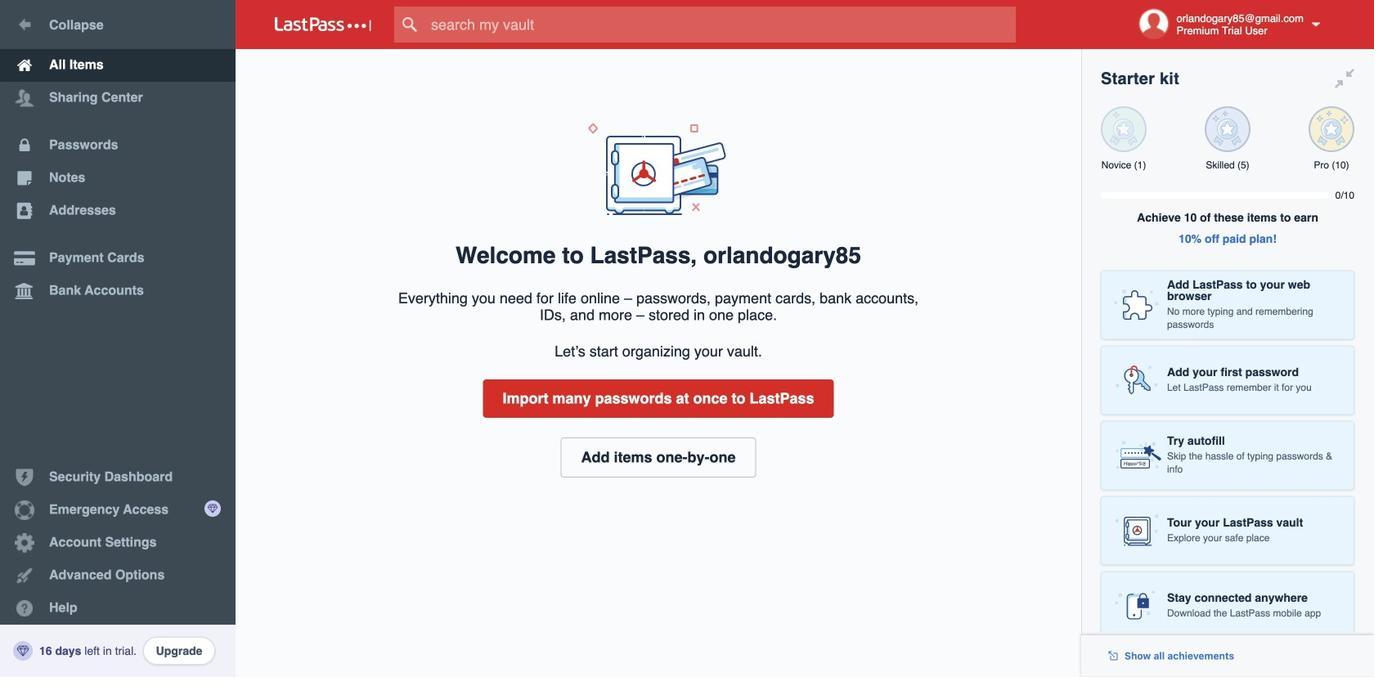 Task type: locate. For each thing, give the bounding box(es) containing it.
search my vault text field
[[394, 7, 1048, 43]]



Task type: vqa. For each thing, say whether or not it's contained in the screenshot.
Search My Vault TEXT BOX at the top
yes



Task type: describe. For each thing, give the bounding box(es) containing it.
lastpass image
[[275, 17, 371, 32]]

main navigation navigation
[[0, 0, 236, 677]]

Search search field
[[394, 7, 1048, 43]]

main content main content
[[236, 49, 1081, 53]]



